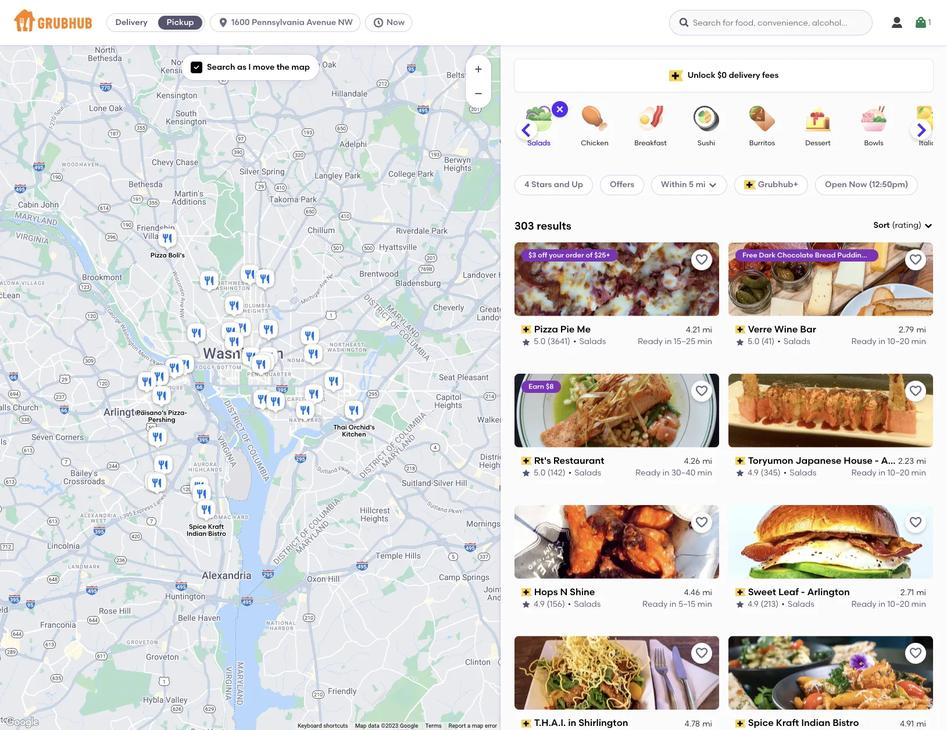 Task type: vqa. For each thing, say whether or not it's contained in the screenshot.
• Salads related to Leaf
yes



Task type: describe. For each thing, give the bounding box(es) containing it.
4.9 (213)
[[748, 600, 779, 610]]

with
[[869, 251, 883, 259]]

5–15
[[679, 600, 696, 610]]

0 vertical spatial map
[[292, 62, 310, 72]]

i
[[249, 62, 251, 72]]

report
[[449, 723, 466, 730]]

svg image left 1 button
[[891, 16, 905, 30]]

©2023
[[381, 723, 399, 730]]

subscription pass image for spice kraft indian bistro
[[736, 720, 746, 728]]

dark
[[760, 251, 776, 259]]

spice kraft indian bistro logo image
[[729, 637, 934, 711]]

in for rt's restaurant
[[663, 469, 670, 479]]

1
[[929, 17, 932, 27]]

chipotle image
[[249, 353, 273, 379]]

4 stars and up
[[525, 180, 584, 190]]

bistro inside spice kraft indian bistro
[[208, 531, 226, 538]]

bowls image
[[854, 106, 895, 132]]

min for toryumon japanese house - arlington
[[912, 469, 927, 479]]

me
[[577, 324, 591, 335]]

sushi image
[[687, 106, 727, 132]]

• salads for leaf
[[782, 600, 815, 610]]

$25+
[[595, 251, 611, 259]]

lost dog cafe (columbia pike) image
[[146, 426, 169, 452]]

sweet
[[749, 587, 777, 598]]

boli's
[[168, 252, 185, 259]]

pershing
[[148, 417, 175, 424]]

bar
[[801, 324, 817, 335]]

leaf
[[779, 587, 800, 598]]

4.26
[[685, 457, 701, 467]]

rt's restaurant image
[[188, 475, 211, 501]]

ready for sweet leaf - arlington
[[852, 600, 877, 610]]

delivery button
[[107, 13, 156, 32]]

restaurant
[[554, 455, 605, 467]]

spice kraft indian bistro image
[[195, 499, 218, 524]]

in for verre wine bar
[[879, 337, 886, 347]]

svg image for 1600 pennsylvania avenue nw
[[218, 17, 229, 29]]

momo navy yard image
[[264, 390, 287, 416]]

5.0 for rt's restaurant
[[534, 469, 546, 479]]

4.21
[[687, 325, 701, 335]]

up
[[572, 180, 584, 190]]

unlock $0 delivery fees
[[688, 70, 779, 80]]

4.9 (156)
[[534, 600, 566, 610]]

grazie grazie image
[[251, 388, 274, 414]]

1 of from the left
[[586, 251, 593, 259]]

results
[[537, 219, 572, 233]]

10–20 for verre wine bar
[[888, 337, 910, 347]]

min for hops n shine
[[698, 600, 713, 610]]

1 vertical spatial bistro
[[833, 718, 860, 729]]

subscription pass image for toryumon japanese house - arlington
[[736, 457, 746, 466]]

svg image for now
[[373, 17, 385, 29]]

google
[[400, 723, 419, 730]]

hops n shine
[[535, 587, 596, 598]]

• for restaurant
[[569, 469, 572, 479]]

paisano's pizza- pershing thai orchid's kitchen
[[136, 410, 375, 439]]

subscription pass image for rt's restaurant
[[522, 457, 532, 466]]

5.0 for verre wine bar
[[748, 337, 760, 347]]

le pain quotidien (clarendon blvd) image
[[135, 371, 159, 396]]

shine
[[570, 587, 596, 598]]

min for verre wine bar
[[912, 337, 927, 347]]

the
[[277, 62, 290, 72]]

salads for me
[[580, 337, 607, 347]]

none field containing sort
[[874, 220, 934, 232]]

sweet leaf - arlington logo image
[[729, 505, 934, 579]]

pizza boli's image
[[156, 227, 179, 253]]

chocolate
[[778, 251, 814, 259]]

4.46
[[685, 588, 701, 598]]

panera bread image
[[173, 353, 196, 379]]

2.71
[[901, 588, 915, 598]]

subscription pass image for pizza pie me
[[522, 326, 532, 334]]

toryumon
[[749, 455, 794, 467]]

mi for bar
[[917, 325, 927, 335]]

1600 pennsylvania avenue nw button
[[210, 13, 365, 32]]

move
[[253, 62, 275, 72]]

1 vertical spatial arlington
[[808, 587, 851, 598]]

mi for shirlington
[[703, 720, 713, 730]]

5.0 for pizza pie me
[[534, 337, 546, 347]]

pie
[[561, 324, 575, 335]]

now inside 'button'
[[387, 17, 405, 27]]

10–20 for sweet leaf - arlington
[[888, 600, 910, 610]]

subscription pass image for t.h.a.i. in shirlington
[[522, 720, 532, 728]]

(12:50pm)
[[870, 180, 909, 190]]

paisano's
[[136, 410, 166, 417]]

hipcityveg chinatown image
[[257, 346, 280, 371]]

svg image left chicken image
[[556, 105, 565, 114]]

(142)
[[548, 469, 566, 479]]

rt's
[[535, 455, 552, 467]]

pizza pie me image
[[152, 454, 175, 480]]

ready in 10–20 min for sweet leaf - arlington
[[852, 600, 927, 610]]

hops
[[535, 587, 558, 598]]

open
[[826, 180, 848, 190]]

303
[[515, 219, 535, 233]]

in for sweet leaf - arlington
[[879, 600, 886, 610]]

banana blossom bistro - union market dc image
[[298, 325, 322, 350]]

keyboard shortcuts button
[[298, 723, 348, 731]]

free
[[743, 251, 758, 259]]

breakfast
[[635, 139, 667, 147]]

a
[[468, 723, 471, 730]]

keyboard shortcuts
[[298, 723, 348, 730]]

ready in 10–20 min for verre wine bar
[[852, 337, 927, 347]]

hops n shine logo image
[[515, 505, 720, 579]]

pickup button
[[156, 13, 205, 32]]

2.79 mi
[[900, 325, 927, 335]]

pennsylvania
[[252, 17, 305, 27]]

ready for pizza pie me
[[638, 337, 664, 347]]

4.78 mi
[[685, 720, 713, 730]]

ready in 30–40 min
[[636, 469, 713, 479]]

as
[[237, 62, 247, 72]]

4
[[525, 180, 530, 190]]

pizza for pizza pie me
[[535, 324, 559, 335]]

4.78
[[685, 720, 701, 730]]

error
[[485, 723, 498, 730]]

min for pizza pie me
[[698, 337, 713, 347]]

main navigation navigation
[[0, 0, 948, 45]]

wine
[[775, 324, 799, 335]]

4.9 for hops n shine
[[534, 600, 545, 610]]

1 vertical spatial spice
[[749, 718, 774, 729]]

$8
[[546, 383, 554, 391]]

google image
[[3, 716, 41, 731]]

sweet leaf - arlington
[[749, 587, 851, 598]]

• for pie
[[574, 337, 577, 347]]

search as i move the map
[[207, 62, 310, 72]]

0 vertical spatial -
[[876, 455, 880, 467]]

2 order from the left
[[901, 251, 920, 259]]

4.91
[[901, 720, 915, 730]]

subscription pass image for sweet leaf - arlington
[[736, 589, 746, 597]]

1600 pennsylvania avenue nw
[[232, 17, 353, 27]]

mandarin carry out image
[[322, 370, 345, 396]]

grubhub plus flag logo image for unlock $0 delivery fees
[[670, 70, 684, 81]]

4.46 mi
[[685, 588, 713, 598]]

bub and pop's image
[[223, 331, 246, 356]]

$3 off your order of $25+
[[529, 251, 611, 259]]

svg image for 1
[[915, 16, 929, 30]]

earn $8
[[529, 383, 554, 391]]

mi for -
[[917, 588, 927, 598]]

svg image left "search"
[[193, 64, 200, 71]]

min for rt's restaurant
[[698, 469, 713, 479]]

italian image
[[910, 106, 948, 132]]

sushi
[[698, 139, 716, 147]]

• salads for pie
[[574, 337, 607, 347]]

t.h.a.i. in shirlington image
[[145, 472, 168, 498]]

thai orchid's kitchen image
[[342, 399, 366, 425]]

star icon image for verre wine bar
[[736, 338, 745, 347]]

ready for toryumon japanese house - arlington
[[852, 469, 877, 479]]

salads image
[[519, 106, 560, 132]]

• salads for restaurant
[[569, 469, 602, 479]]

rt's restaurant
[[535, 455, 605, 467]]

toryumon japanese house - arlington
[[749, 455, 925, 467]]

sweet leaf - arlington image
[[148, 364, 171, 389]]

dessert
[[806, 139, 831, 147]]

1600
[[232, 17, 250, 27]]



Task type: locate. For each thing, give the bounding box(es) containing it.
4.26 mi
[[685, 457, 713, 467]]

0 horizontal spatial now
[[387, 17, 405, 27]]

1 horizontal spatial order
[[901, 251, 920, 259]]

sweetgreen image
[[219, 321, 242, 346]]

subscription pass image for verre wine bar
[[736, 326, 746, 334]]

spice kraft indian bistro inside the map region
[[187, 524, 226, 538]]

• salads for japanese
[[784, 469, 817, 479]]

burritos image
[[743, 106, 783, 132]]

pizza pie me
[[535, 324, 591, 335]]

5.0 (41)
[[748, 337, 775, 347]]

svg image
[[915, 16, 929, 30], [218, 17, 229, 29], [373, 17, 385, 29], [925, 221, 934, 231]]

save this restaurant image
[[695, 253, 709, 267], [910, 253, 924, 267], [695, 516, 709, 530], [910, 647, 924, 661]]

• for wine
[[778, 337, 781, 347]]

star icon image
[[522, 338, 531, 347], [736, 338, 745, 347], [522, 469, 531, 479], [736, 469, 745, 479], [522, 601, 531, 610], [736, 601, 745, 610]]

svg image right 5
[[709, 181, 718, 190]]

pizza inside the map region
[[150, 252, 167, 259]]

• down rt's restaurant
[[569, 469, 572, 479]]

subscription pass image left t.h.a.i.
[[522, 720, 532, 728]]

ready in 15–25 min
[[638, 337, 713, 347]]

min down 4.46 mi
[[698, 600, 713, 610]]

1 horizontal spatial -
[[876, 455, 880, 467]]

10–20 down 2.71
[[888, 600, 910, 610]]

ready in 10–20 min down 2.71
[[852, 600, 927, 610]]

kitchen
[[342, 431, 366, 439]]

0 horizontal spatial kraft
[[208, 524, 224, 531]]

0 vertical spatial spice kraft indian bistro
[[187, 524, 226, 538]]

orchid's
[[349, 424, 375, 432]]

spice kraft indian bistro down hops n shine image
[[187, 524, 226, 538]]

(213)
[[761, 600, 779, 610]]

mi for shine
[[703, 588, 713, 598]]

10–20 for toryumon japanese house - arlington
[[888, 469, 910, 479]]

arlington
[[882, 455, 925, 467], [808, 587, 851, 598]]

svg image inside 1 button
[[915, 16, 929, 30]]

save this restaurant image for t.h.a.i. in shirlington logo
[[695, 647, 709, 661]]

1 vertical spatial subscription pass image
[[522, 457, 532, 466]]

emmy squared image
[[294, 399, 317, 425]]

map region
[[0, 0, 617, 731]]

3 10–20 from the top
[[888, 600, 910, 610]]

0 vertical spatial grubhub plus flag logo image
[[670, 70, 684, 81]]

mi right 2.71
[[917, 588, 927, 598]]

save this restaurant image for sweet leaf - arlington logo
[[910, 516, 924, 530]]

30–40
[[672, 469, 696, 479]]

spice kraft indian bistro down spice kraft indian bistro logo
[[749, 718, 860, 729]]

3 subscription pass image from the top
[[522, 720, 532, 728]]

3 ready in 10–20 min from the top
[[852, 600, 927, 610]]

2 your from the left
[[885, 251, 900, 259]]

min down 4.21 mi
[[698, 337, 713, 347]]

min down 4.26 mi
[[698, 469, 713, 479]]

verre wine bar image
[[146, 364, 169, 389]]

spice kraft indian bistro
[[187, 524, 226, 538], [749, 718, 860, 729]]

kraft inside spice kraft indian bistro
[[208, 524, 224, 531]]

• salads down japanese
[[784, 469, 817, 479]]

• salads down sweet leaf - arlington on the bottom of page
[[782, 600, 815, 610]]

pizza left the boli's
[[150, 252, 167, 259]]

salads for shine
[[575, 600, 601, 610]]

pizza for pizza boli's
[[150, 252, 167, 259]]

2 subscription pass image from the top
[[522, 457, 532, 466]]

1 order from the left
[[566, 251, 585, 259]]

1 vertical spatial map
[[472, 723, 484, 730]]

mi right 4.21
[[703, 325, 713, 335]]

0 horizontal spatial arlington
[[808, 587, 851, 598]]

chicken
[[581, 139, 609, 147]]

1 horizontal spatial indian
[[802, 718, 831, 729]]

1 horizontal spatial arlington
[[882, 455, 925, 467]]

• down hops n shine
[[568, 600, 572, 610]]

2.23 mi
[[899, 457, 927, 467]]

5
[[690, 180, 694, 190]]

• for japanese
[[784, 469, 788, 479]]

(156)
[[547, 600, 566, 610]]

bistro
[[208, 531, 226, 538], [833, 718, 860, 729]]

0 horizontal spatial indian
[[187, 531, 206, 538]]

1 vertical spatial ready in 10–20 min
[[852, 469, 927, 479]]

4.21 mi
[[687, 325, 713, 335]]

potbelly sandwich works image
[[239, 346, 263, 371]]

subscription pass image right the 4.78 mi
[[736, 720, 746, 728]]

mi for me
[[703, 325, 713, 335]]

0 vertical spatial subscription pass image
[[522, 326, 532, 334]]

subscription pass image left hops
[[522, 589, 532, 597]]

in
[[665, 337, 672, 347], [879, 337, 886, 347], [663, 469, 670, 479], [879, 469, 886, 479], [670, 600, 677, 610], [879, 600, 886, 610], [569, 718, 577, 729]]

delivery
[[729, 70, 761, 80]]

0 horizontal spatial your
[[549, 251, 564, 259]]

min down 2.23 mi
[[912, 469, 927, 479]]

indian down "spice kraft indian bistro" icon
[[187, 531, 206, 538]]

pizza pie me logo image
[[515, 243, 720, 316]]

• for leaf
[[782, 600, 786, 610]]

subscription pass image left pizza pie me
[[522, 326, 532, 334]]

• salads for n
[[568, 600, 601, 610]]

0 horizontal spatial pizza
[[150, 252, 167, 259]]

in for pizza pie me
[[665, 337, 672, 347]]

pickup
[[167, 17, 194, 27]]

indian down spice kraft indian bistro logo
[[802, 718, 831, 729]]

n
[[561, 587, 568, 598]]

courthaus social image
[[148, 365, 171, 391]]

1 your from the left
[[549, 251, 564, 259]]

mi right '4.26'
[[703, 457, 713, 467]]

spice inside spice kraft indian bistro
[[189, 524, 206, 531]]

fresh med image
[[198, 269, 221, 295]]

svg image up unlock
[[679, 17, 691, 29]]

subway® image
[[253, 351, 277, 377]]

1 vertical spatial grubhub plus flag logo image
[[745, 181, 756, 190]]

1 horizontal spatial spice
[[749, 718, 774, 729]]

breakfast image
[[631, 106, 672, 132]]

major's image
[[302, 343, 325, 368]]

japanese
[[796, 455, 842, 467]]

burritos
[[750, 139, 776, 147]]

0 horizontal spatial spice
[[189, 524, 206, 531]]

• right (213)
[[782, 600, 786, 610]]

of left the $25+
[[586, 251, 593, 259]]

mi right 4.46
[[703, 588, 713, 598]]

2 vertical spatial subscription pass image
[[522, 720, 532, 728]]

dessert image
[[798, 106, 839, 132]]

city sliders image
[[185, 322, 208, 347]]

0 vertical spatial now
[[387, 17, 405, 27]]

1 vertical spatial kraft
[[777, 718, 800, 729]]

star icon image left 5.0 (142)
[[522, 469, 531, 479]]

5.0 down verre
[[748, 337, 760, 347]]

your right 'off'
[[549, 251, 564, 259]]

plus icon image
[[473, 63, 485, 75]]

star icon image for rt's restaurant
[[522, 469, 531, 479]]

open now (12:50pm)
[[826, 180, 909, 190]]

salads down "wine"
[[784, 337, 811, 347]]

salads down the restaurant
[[575, 469, 602, 479]]

pudding
[[838, 251, 867, 259]]

avenue
[[307, 17, 336, 27]]

• salads down shine
[[568, 600, 601, 610]]

0 vertical spatial bistro
[[208, 531, 226, 538]]

arlington right house
[[882, 455, 925, 467]]

salads for bar
[[784, 337, 811, 347]]

now button
[[365, 13, 417, 32]]

bistro down "spice kraft indian bistro" icon
[[208, 531, 226, 538]]

4.9 for toryumon japanese house - arlington
[[748, 469, 759, 479]]

toryumon japanese house - arlington image
[[163, 357, 186, 382]]

fees
[[763, 70, 779, 80]]

1 vertical spatial -
[[802, 587, 806, 598]]

ready in 10–20 min down 2.79
[[852, 337, 927, 347]]

t.h.a.i. in shirlington logo image
[[515, 637, 720, 711]]

sort ( rating )
[[874, 221, 922, 230]]

star icon image for toryumon japanese house - arlington
[[736, 469, 745, 479]]

ready in 10–20 min down 2.23 at bottom right
[[852, 469, 927, 479]]

0 horizontal spatial of
[[586, 251, 593, 259]]

in for hops n shine
[[670, 600, 677, 610]]

ready
[[638, 337, 664, 347], [852, 337, 877, 347], [636, 469, 661, 479], [852, 469, 877, 479], [643, 600, 668, 610], [852, 600, 877, 610]]

• down pie at right
[[574, 337, 577, 347]]

minus icon image
[[473, 88, 485, 100]]

- right house
[[876, 455, 880, 467]]

1 vertical spatial now
[[850, 180, 868, 190]]

min
[[698, 337, 713, 347], [912, 337, 927, 347], [698, 469, 713, 479], [912, 469, 927, 479], [698, 600, 713, 610], [912, 600, 927, 610]]

star icon image for hops n shine
[[522, 601, 531, 610]]

verre
[[749, 324, 773, 335]]

of left $15+
[[922, 251, 928, 259]]

1 vertical spatial indian
[[802, 718, 831, 729]]

salads down me
[[580, 337, 607, 347]]

• salads down "wine"
[[778, 337, 811, 347]]

save this restaurant image
[[695, 384, 709, 398], [910, 384, 924, 398], [910, 516, 924, 530], [695, 647, 709, 661]]

2 vertical spatial ready in 10–20 min
[[852, 600, 927, 610]]

1 horizontal spatial spice kraft indian bistro
[[749, 718, 860, 729]]

ready in 10–20 min for toryumon japanese house - arlington
[[852, 469, 927, 479]]

subscription pass image
[[522, 326, 532, 334], [522, 457, 532, 466], [522, 720, 532, 728]]

pizza d'oro image
[[238, 263, 262, 289]]

grubhub plus flag logo image left unlock
[[670, 70, 684, 81]]

• salads down the restaurant
[[569, 469, 602, 479]]

10–20 down 2.23 at bottom right
[[888, 469, 910, 479]]

pizza boli's
[[150, 252, 185, 259]]

0 vertical spatial arlington
[[882, 455, 925, 467]]

sort
[[874, 221, 891, 230]]

mi right 2.23 at bottom right
[[917, 457, 927, 467]]

0 horizontal spatial order
[[566, 251, 585, 259]]

rt's restaurant logo image
[[515, 374, 720, 448]]

now right "open"
[[850, 180, 868, 190]]

of
[[586, 251, 593, 259], [922, 251, 928, 259]]

0 horizontal spatial -
[[802, 587, 806, 598]]

•
[[574, 337, 577, 347], [778, 337, 781, 347], [569, 469, 572, 479], [784, 469, 788, 479], [568, 600, 572, 610], [782, 600, 786, 610]]

5.0 (3641)
[[534, 337, 571, 347]]

1 horizontal spatial kraft
[[777, 718, 800, 729]]

303 results
[[515, 219, 572, 233]]

house
[[845, 455, 873, 467]]

• right "(345)"
[[784, 469, 788, 479]]

star icon image for sweet leaf - arlington
[[736, 601, 745, 610]]

-
[[876, 455, 880, 467], [802, 587, 806, 598]]

manny & olga's pizza - petworth image
[[253, 268, 277, 293]]

salads down japanese
[[790, 469, 817, 479]]

bistro down spice kraft indian bistro logo
[[833, 718, 860, 729]]

bowls
[[865, 139, 884, 147]]

1 horizontal spatial grubhub plus flag logo image
[[745, 181, 756, 190]]

t.h.a.i. in shirlington
[[535, 718, 629, 729]]

map right "the"
[[292, 62, 310, 72]]

)
[[919, 221, 922, 230]]

ready in 10–20 min
[[852, 337, 927, 347], [852, 469, 927, 479], [852, 600, 927, 610]]

report a map error link
[[449, 723, 498, 730]]

indian
[[187, 531, 206, 538], [802, 718, 831, 729]]

stars
[[532, 180, 553, 190]]

grubhub plus flag logo image
[[670, 70, 684, 81], [745, 181, 756, 190]]

star icon image for pizza pie me
[[522, 338, 531, 347]]

free dark chocolate bread pudding with your order of $15+
[[743, 251, 945, 259]]

verre wine bar logo image
[[729, 243, 934, 316]]

subscription pass image left sweet
[[736, 589, 746, 597]]

indian inside spice kraft indian bistro
[[187, 531, 206, 538]]

1 subscription pass image from the top
[[522, 326, 532, 334]]

toryumon japanese house - arlington logo image
[[729, 374, 934, 448]]

subscription pass image left toryumon
[[736, 457, 746, 466]]

1 horizontal spatial bistro
[[833, 718, 860, 729]]

4.9 left "(345)"
[[748, 469, 759, 479]]

order left $15+
[[901, 251, 920, 259]]

min for sweet leaf - arlington
[[912, 600, 927, 610]]

nw
[[338, 17, 353, 27]]

save this restaurant image for toryumon japanese house - arlington logo at the right bottom of the page
[[910, 384, 924, 398]]

paisano's pizza-pershing image
[[150, 385, 173, 410]]

1 vertical spatial spice kraft indian bistro
[[749, 718, 860, 729]]

rating
[[896, 221, 919, 230]]

mi for house
[[917, 457, 927, 467]]

2 10–20 from the top
[[888, 469, 910, 479]]

taqueria al lado image
[[223, 294, 246, 320]]

5.0 (142)
[[534, 469, 566, 479]]

hops n shine image
[[190, 483, 213, 509]]

ready for verre wine bar
[[852, 337, 877, 347]]

mi right 4.78
[[703, 720, 713, 730]]

verre wine bar
[[749, 324, 817, 335]]

shortcuts
[[324, 723, 348, 730]]

$0
[[718, 70, 727, 80]]

salads for house
[[790, 469, 817, 479]]

4.9 for sweet leaf - arlington
[[748, 600, 759, 610]]

0 vertical spatial ready in 10–20 min
[[852, 337, 927, 347]]

subscription pass image for hops n shine
[[522, 589, 532, 597]]

1 horizontal spatial your
[[885, 251, 900, 259]]

4.9 down sweet
[[748, 600, 759, 610]]

• right (41)
[[778, 337, 781, 347]]

salads down shine
[[575, 600, 601, 610]]

salads for -
[[788, 600, 815, 610]]

map right a
[[472, 723, 484, 730]]

offers
[[610, 180, 635, 190]]

min down "2.79 mi"
[[912, 337, 927, 347]]

mi for indian
[[917, 720, 927, 730]]

grubhub plus flag logo image for grubhub+
[[745, 181, 756, 190]]

salads down salads image
[[528, 139, 551, 147]]

0 vertical spatial spice
[[189, 524, 206, 531]]

- right leaf
[[802, 587, 806, 598]]

now
[[387, 17, 405, 27], [850, 180, 868, 190]]

2 of from the left
[[922, 251, 928, 259]]

italian
[[920, 139, 941, 147]]

now right nw
[[387, 17, 405, 27]]

0 vertical spatial pizza
[[150, 252, 167, 259]]

0 horizontal spatial map
[[292, 62, 310, 72]]

1 horizontal spatial now
[[850, 180, 868, 190]]

10–20 down 2.79
[[888, 337, 910, 347]]

0 vertical spatial kraft
[[208, 524, 224, 531]]

0 horizontal spatial grubhub plus flag logo image
[[670, 70, 684, 81]]

chicken image
[[575, 106, 616, 132]]

(3641)
[[548, 337, 571, 347]]

2 ready in 10–20 min from the top
[[852, 469, 927, 479]]

4.9 (345)
[[748, 469, 781, 479]]

0 vertical spatial indian
[[187, 531, 206, 538]]

0 horizontal spatial bistro
[[208, 531, 226, 538]]

arlington right leaf
[[808, 587, 851, 598]]

map data ©2023 google
[[355, 723, 419, 730]]

None field
[[874, 220, 934, 232]]

1 vertical spatial 10–20
[[888, 469, 910, 479]]

star icon image left 4.9 (345) on the bottom
[[736, 469, 745, 479]]

min down 2.71 mi
[[912, 600, 927, 610]]

mi right 2.79
[[917, 325, 927, 335]]

star icon image left 4.9 (156)
[[522, 601, 531, 610]]

mikko nordic fine food image
[[230, 317, 253, 342]]

mi right 5
[[696, 180, 706, 190]]

4.9 down hops
[[534, 600, 545, 610]]

subscription pass image left rt's
[[522, 457, 532, 466]]

star icon image left 5.0 (41)
[[736, 338, 745, 347]]

mi right 4.91 at the right bottom
[[917, 720, 927, 730]]

shirlington
[[579, 718, 629, 729]]

1 horizontal spatial of
[[922, 251, 928, 259]]

your
[[549, 251, 564, 259], [885, 251, 900, 259]]

svg image
[[891, 16, 905, 30], [679, 17, 691, 29], [193, 64, 200, 71], [556, 105, 565, 114], [709, 181, 718, 190]]

terms
[[426, 723, 442, 730]]

star icon image left the 4.9 (213)
[[736, 601, 745, 610]]

svg image inside "1600 pennsylvania avenue nw" button
[[218, 17, 229, 29]]

subscription pass image left verre
[[736, 326, 746, 334]]

in for toryumon japanese house - arlington
[[879, 469, 886, 479]]

subscription pass image
[[736, 326, 746, 334], [736, 457, 746, 466], [522, 589, 532, 597], [736, 589, 746, 597], [736, 720, 746, 728]]

0 vertical spatial 10–20
[[888, 337, 910, 347]]

2 vertical spatial 10–20
[[888, 600, 910, 610]]

grubhub plus flag logo image left grubhub+ on the right top of page
[[745, 181, 756, 190]]

map
[[355, 723, 367, 730]]

off
[[538, 251, 548, 259]]

5.0 left (3641)
[[534, 337, 546, 347]]

(345)
[[761, 469, 781, 479]]

your right with
[[885, 251, 900, 259]]

1 horizontal spatial map
[[472, 723, 484, 730]]

ichiban sushi & ramen image
[[142, 471, 166, 496]]

ambar image
[[302, 383, 326, 409]]

ready for hops n shine
[[643, 600, 668, 610]]

• for n
[[568, 600, 572, 610]]

svg image inside now 'button'
[[373, 17, 385, 29]]

order left the $25+
[[566, 251, 585, 259]]

1 horizontal spatial pizza
[[535, 324, 559, 335]]

star icon image left '5.0 (3641)' at the right top of the page
[[522, 338, 531, 347]]

• salads
[[574, 337, 607, 347], [778, 337, 811, 347], [569, 469, 602, 479], [784, 469, 817, 479], [568, 600, 601, 610], [782, 600, 815, 610]]

Search for food, convenience, alcohol... search field
[[670, 10, 873, 35]]

• salads down me
[[574, 337, 607, 347]]

unlock
[[688, 70, 716, 80]]

salads down sweet leaf - arlington on the bottom of page
[[788, 600, 815, 610]]

• salads for wine
[[778, 337, 811, 347]]

pizza up '5.0 (3641)' at the right top of the page
[[535, 324, 559, 335]]

search
[[207, 62, 235, 72]]

terms link
[[426, 723, 442, 730]]

5.0 down rt's
[[534, 469, 546, 479]]

1 10–20 from the top
[[888, 337, 910, 347]]

lalibela image
[[257, 318, 280, 344]]

0 horizontal spatial spice kraft indian bistro
[[187, 524, 226, 538]]

ready for rt's restaurant
[[636, 469, 661, 479]]

1 vertical spatial pizza
[[535, 324, 559, 335]]

(41)
[[762, 337, 775, 347]]

t.h.a.i.
[[535, 718, 566, 729]]

1 ready in 10–20 min from the top
[[852, 337, 927, 347]]

pizza
[[150, 252, 167, 259], [535, 324, 559, 335]]



